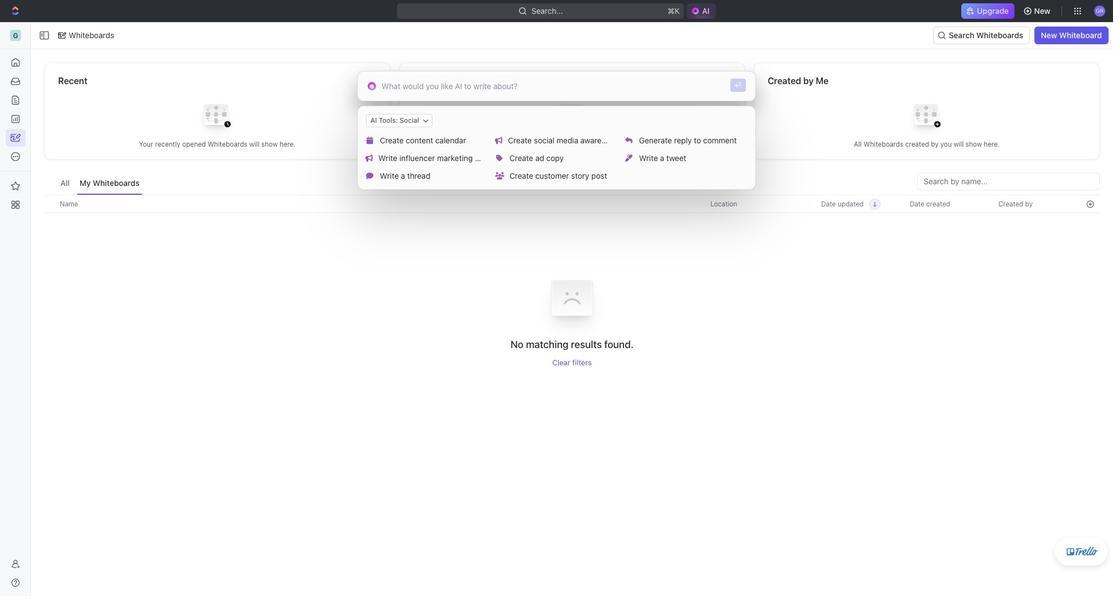 Task type: locate. For each thing, give the bounding box(es) containing it.
1 vertical spatial a
[[401, 171, 405, 181]]

users image
[[495, 172, 504, 180]]

tools:
[[379, 116, 398, 124]]

generate reply to comment button
[[622, 132, 749, 150]]

write up the write a thread
[[379, 153, 397, 163]]

reply image
[[626, 137, 633, 144]]

0 horizontal spatial all
[[60, 178, 70, 188]]

filters
[[573, 359, 592, 367]]

by down the search by name... text box at the right top
[[1026, 200, 1033, 208]]

create right users icon
[[510, 171, 533, 181]]

upgrade
[[977, 6, 1009, 16]]

marketing
[[437, 153, 473, 163]]

2 date from the left
[[910, 200, 925, 208]]

no
[[511, 339, 524, 351]]

all button
[[58, 173, 72, 195]]

2 here. from the left
[[623, 140, 639, 148]]

create
[[380, 136, 404, 145], [508, 136, 532, 145], [510, 153, 533, 163], [510, 171, 533, 181]]

ai tools: social
[[371, 116, 419, 124]]

search whiteboards
[[949, 30, 1024, 40]]

1 horizontal spatial a
[[660, 153, 664, 163]]

write for write a tweet
[[639, 153, 658, 163]]

write
[[379, 153, 397, 163], [639, 153, 658, 163], [380, 171, 399, 181]]

a left thread
[[401, 171, 405, 181]]

results
[[571, 339, 602, 351]]

ai
[[371, 116, 377, 124]]

calendar image
[[367, 137, 373, 144]]

your
[[139, 140, 153, 148], [506, 140, 520, 148]]

by
[[804, 76, 814, 86], [931, 140, 939, 148], [1026, 200, 1033, 208]]

row containing name
[[44, 195, 1100, 213]]

customer
[[536, 171, 569, 181]]

created by
[[999, 200, 1033, 208]]

created by me
[[768, 76, 829, 86]]

create social media awareness campaign button
[[492, 132, 655, 150]]

my
[[80, 178, 91, 188]]

write a tweet button
[[622, 150, 749, 167]]

by inside the 'no matching results found.' table
[[1026, 200, 1033, 208]]

1 vertical spatial created
[[927, 200, 951, 208]]

recent
[[58, 76, 87, 86]]

bullhorn image inside write influencer marketing outreach button
[[366, 155, 373, 162]]

create customer story post button
[[492, 167, 619, 185]]

whiteboards inside "tab list"
[[93, 178, 140, 188]]

create customer story post
[[510, 171, 607, 181]]

0 horizontal spatial by
[[804, 76, 814, 86]]

search whiteboards button
[[934, 27, 1030, 44]]

my whiteboards
[[80, 178, 140, 188]]

will right you in the right top of the page
[[954, 140, 964, 148]]

no matching results found. table
[[44, 195, 1100, 367]]

0 vertical spatial new
[[1035, 6, 1051, 16]]

matching
[[526, 339, 569, 351]]

opened
[[182, 140, 206, 148]]

no recent whiteboards image
[[195, 96, 239, 140]]

1 horizontal spatial date
[[910, 200, 925, 208]]

story
[[571, 171, 589, 181]]

2 horizontal spatial here.
[[984, 140, 1000, 148]]

all inside all button
[[60, 178, 70, 188]]

0 horizontal spatial date
[[822, 200, 836, 208]]

2 horizontal spatial by
[[1026, 200, 1033, 208]]

copy
[[547, 153, 564, 163]]

will right 'no recent whiteboards' image
[[249, 140, 260, 148]]

1 horizontal spatial your
[[506, 140, 520, 148]]

⌘k
[[668, 6, 680, 16]]

create left the ad
[[510, 153, 533, 163]]

1 date from the left
[[822, 200, 836, 208]]

by left you in the right top of the page
[[931, 140, 939, 148]]

all whiteboards created by you will show here.
[[854, 140, 1000, 148]]

1 horizontal spatial all
[[854, 140, 862, 148]]

1 vertical spatial all
[[60, 178, 70, 188]]

1 vertical spatial by
[[931, 140, 939, 148]]

2 horizontal spatial show
[[966, 140, 982, 148]]

0 horizontal spatial here.
[[280, 140, 296, 148]]

no matching results found. row
[[44, 266, 1100, 367]]

1 here. from the left
[[280, 140, 296, 148]]

will
[[249, 140, 260, 148], [593, 140, 603, 148], [954, 140, 964, 148]]

created for created by me
[[768, 76, 801, 86]]

1 your from the left
[[139, 140, 153, 148]]

comment image
[[366, 172, 374, 180]]

your left recently at the left top of the page
[[139, 140, 153, 148]]

your left favorited
[[506, 140, 520, 148]]

1 horizontal spatial created
[[999, 200, 1024, 208]]

a left tweet
[[660, 153, 664, 163]]

⏎ button
[[730, 79, 746, 92]]

write inside button
[[379, 153, 397, 163]]

upgrade link
[[962, 3, 1015, 19]]

a
[[660, 153, 664, 163], [401, 171, 405, 181]]

calendar
[[435, 136, 466, 145]]

social
[[534, 136, 555, 145]]

favorited
[[522, 140, 549, 148]]

write down generate
[[639, 153, 658, 163]]

whiteboards
[[69, 30, 114, 40], [977, 30, 1024, 40], [208, 140, 248, 148], [551, 140, 591, 148], [864, 140, 904, 148], [93, 178, 140, 188]]

created inside row
[[999, 200, 1024, 208]]

created left me
[[768, 76, 801, 86]]

row
[[44, 195, 1100, 213]]

a for thread
[[401, 171, 405, 181]]

bullhorn image up comment image
[[366, 155, 373, 162]]

write influencer marketing outreach button
[[362, 150, 507, 167]]

0 vertical spatial by
[[804, 76, 814, 86]]

2 your from the left
[[506, 140, 520, 148]]

here.
[[280, 140, 296, 148], [623, 140, 639, 148], [984, 140, 1000, 148]]

bullhorn image up the tag image
[[495, 137, 503, 144]]

a inside write a thread "button"
[[401, 171, 405, 181]]

create for create social media awareness campaign
[[508, 136, 532, 145]]

created down the search by name... text box at the right top
[[999, 200, 1024, 208]]

0 vertical spatial a
[[660, 153, 664, 163]]

date updated
[[822, 200, 864, 208]]

by left me
[[804, 76, 814, 86]]

all for all
[[60, 178, 70, 188]]

will right media
[[593, 140, 603, 148]]

What would you like AI to write about? text field
[[382, 80, 720, 92]]

comment
[[703, 136, 737, 145]]

create ad copy
[[510, 153, 564, 163]]

2 vertical spatial by
[[1026, 200, 1033, 208]]

create for create customer story post
[[510, 171, 533, 181]]

0 vertical spatial all
[[854, 140, 862, 148]]

sidebar navigation
[[0, 22, 31, 597]]

whiteboards left 'no created by me whiteboards' image
[[864, 140, 904, 148]]

1 vertical spatial bullhorn image
[[366, 155, 373, 162]]

1 horizontal spatial will
[[593, 140, 603, 148]]

create left social on the top left
[[508, 136, 532, 145]]

2 horizontal spatial will
[[954, 140, 964, 148]]

a inside write a tweet 'button'
[[660, 153, 664, 163]]

ai tools: social button
[[366, 114, 433, 127]]

2 will from the left
[[593, 140, 603, 148]]

whiteboards right my
[[93, 178, 140, 188]]

write inside 'button'
[[639, 153, 658, 163]]

new up new whiteboard
[[1035, 6, 1051, 16]]

write inside "button"
[[380, 171, 399, 181]]

awareness
[[581, 136, 618, 145]]

0 vertical spatial bullhorn image
[[495, 137, 503, 144]]

created
[[768, 76, 801, 86], [999, 200, 1024, 208]]

1 will from the left
[[249, 140, 260, 148]]

all
[[854, 140, 862, 148], [60, 178, 70, 188]]

0 horizontal spatial bullhorn image
[[366, 155, 373, 162]]

date for date created
[[910, 200, 925, 208]]

generate reply to comment
[[639, 136, 737, 145]]

1 horizontal spatial here.
[[623, 140, 639, 148]]

reply
[[674, 136, 692, 145]]

0 horizontal spatial will
[[249, 140, 260, 148]]

0 horizontal spatial show
[[261, 140, 278, 148]]

media
[[557, 136, 579, 145]]

1 horizontal spatial show
[[605, 140, 621, 148]]

1 vertical spatial new
[[1041, 30, 1058, 40]]

your for recent
[[139, 140, 153, 148]]

create down ai tools: social
[[380, 136, 404, 145]]

tab list containing all
[[58, 173, 142, 195]]

updated
[[838, 200, 864, 208]]

write right comment image
[[380, 171, 399, 181]]

0 horizontal spatial created
[[768, 76, 801, 86]]

3 show from the left
[[966, 140, 982, 148]]

new for new
[[1035, 6, 1051, 16]]

clear filters button
[[553, 359, 592, 367]]

create social media awareness campaign
[[508, 136, 655, 145]]

create inside button
[[508, 136, 532, 145]]

show
[[261, 140, 278, 148], [605, 140, 621, 148], [966, 140, 982, 148]]

bullhorn image inside "create social media awareness campaign" button
[[495, 137, 503, 144]]

new
[[1035, 6, 1051, 16], [1041, 30, 1058, 40]]

ai tools: social button
[[366, 114, 433, 127]]

new whiteboard button
[[1035, 27, 1109, 44]]

new down new button
[[1041, 30, 1058, 40]]

found.
[[604, 339, 634, 351]]

search
[[949, 30, 975, 40]]

tab list
[[58, 173, 142, 195]]

created
[[906, 140, 929, 148], [927, 200, 951, 208]]

date
[[822, 200, 836, 208], [910, 200, 925, 208]]

create content calendar button
[[362, 132, 490, 150]]

name
[[60, 200, 78, 208]]

bullhorn image
[[495, 137, 503, 144], [366, 155, 373, 162]]

0 horizontal spatial your
[[139, 140, 153, 148]]

0 vertical spatial created
[[768, 76, 801, 86]]

recently
[[155, 140, 180, 148]]

a for tweet
[[660, 153, 664, 163]]

influencer
[[400, 153, 435, 163]]

whiteboards up create ad copy button at the top of the page
[[551, 140, 591, 148]]

1 horizontal spatial bullhorn image
[[495, 137, 503, 144]]

0 horizontal spatial a
[[401, 171, 405, 181]]

1 vertical spatial created
[[999, 200, 1024, 208]]



Task type: vqa. For each thing, say whether or not it's contained in the screenshot.
Featured
no



Task type: describe. For each thing, give the bounding box(es) containing it.
clear filters
[[553, 359, 592, 367]]

0 vertical spatial created
[[906, 140, 929, 148]]

write a tweet
[[639, 153, 687, 163]]

write for write a thread
[[380, 171, 399, 181]]

whiteboards right opened
[[208, 140, 248, 148]]

campaign
[[620, 136, 655, 145]]

your recently opened whiteboards will show here.
[[139, 140, 296, 148]]

marker image
[[626, 155, 633, 162]]

post
[[592, 171, 607, 181]]

location
[[711, 200, 738, 208]]

no data image
[[539, 266, 605, 339]]

new button
[[1019, 2, 1058, 20]]

2 show from the left
[[605, 140, 621, 148]]

whiteboard
[[1060, 30, 1102, 40]]

all for all whiteboards created by you will show here.
[[854, 140, 862, 148]]

your for favorites
[[506, 140, 520, 148]]

no created by me whiteboards image
[[905, 96, 949, 140]]

create for create content calendar
[[380, 136, 404, 145]]

new for new whiteboard
[[1041, 30, 1058, 40]]

create ad copy button
[[492, 150, 619, 167]]

create for create ad copy
[[510, 153, 533, 163]]

outreach
[[475, 153, 507, 163]]

write a thread button
[[362, 167, 490, 185]]

no favorited whiteboards image
[[550, 96, 594, 140]]

your favorited whiteboards will show here.
[[506, 140, 639, 148]]

clear
[[553, 359, 571, 367]]

search...
[[531, 6, 563, 16]]

whiteboards down 'upgrade'
[[977, 30, 1024, 40]]

bullhorn image for create social media awareness campaign
[[495, 137, 503, 144]]

create content calendar
[[380, 136, 466, 145]]

me
[[816, 76, 829, 86]]

ad
[[536, 153, 544, 163]]

tweet
[[667, 153, 687, 163]]

created for created by
[[999, 200, 1024, 208]]

1 show from the left
[[261, 140, 278, 148]]

favorites
[[413, 76, 451, 86]]

you
[[941, 140, 952, 148]]

by for created by me
[[804, 76, 814, 86]]

⏎
[[735, 81, 742, 89]]

tag image
[[496, 155, 503, 162]]

by for created by
[[1026, 200, 1033, 208]]

my whiteboards button
[[77, 173, 142, 195]]

1 horizontal spatial by
[[931, 140, 939, 148]]

write influencer marketing outreach
[[379, 153, 507, 163]]

created inside button
[[927, 200, 951, 208]]

thread
[[407, 171, 431, 181]]

no matching results found.
[[511, 339, 634, 351]]

bullhorn image for write influencer marketing outreach
[[366, 155, 373, 162]]

whiteboards up recent
[[69, 30, 114, 40]]

write a thread
[[380, 171, 431, 181]]

to
[[694, 136, 701, 145]]

date for date updated
[[822, 200, 836, 208]]

generate
[[639, 136, 672, 145]]

content
[[406, 136, 433, 145]]

date updated button
[[815, 196, 881, 213]]

Search by name... text field
[[924, 173, 1094, 190]]

3 here. from the left
[[984, 140, 1000, 148]]

write for write influencer marketing outreach
[[379, 153, 397, 163]]

new whiteboard
[[1041, 30, 1102, 40]]

social
[[400, 116, 419, 124]]

date created button
[[903, 196, 957, 213]]

date created
[[910, 200, 951, 208]]

3 will from the left
[[954, 140, 964, 148]]



